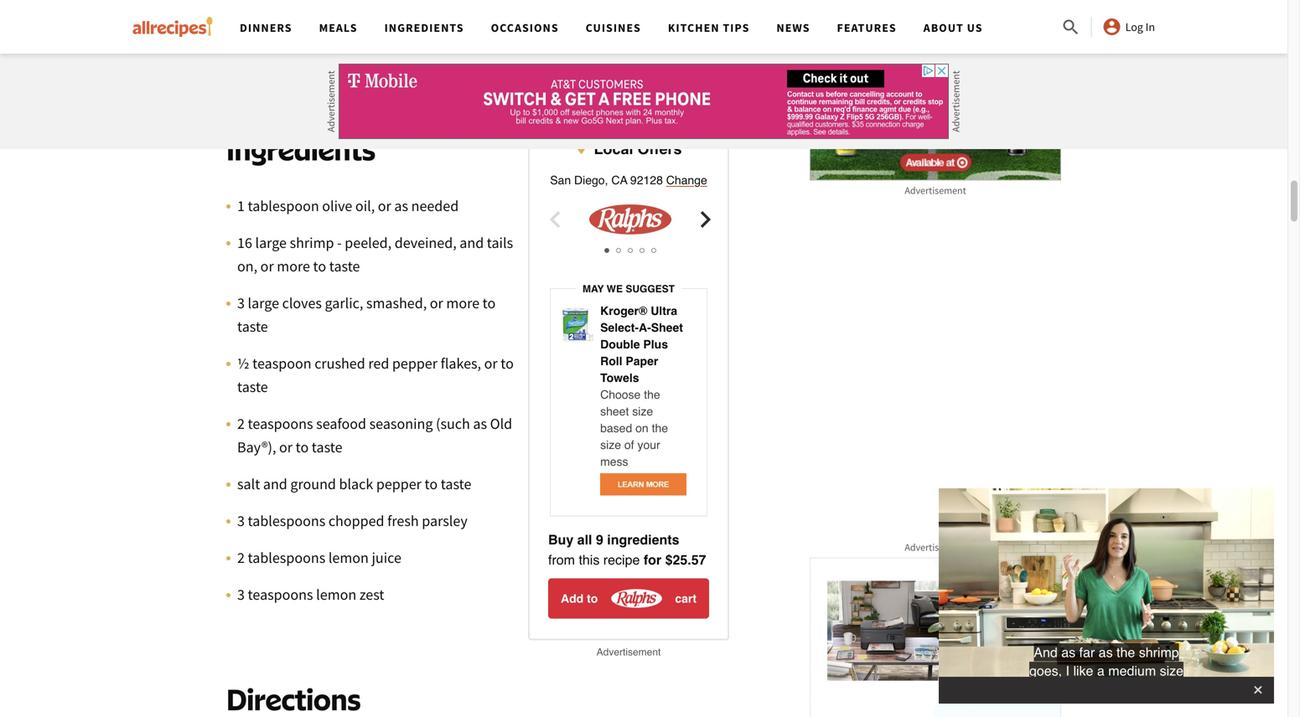 Task type: describe. For each thing, give the bounding box(es) containing it.
offers
[[638, 141, 682, 158]]

oil,
[[355, 197, 375, 216]]

kroger®
[[600, 305, 648, 318]]

ingredients link
[[385, 20, 464, 35]]

peeled,
[[345, 234, 392, 253]]

salt and ground black pepper to taste
[[237, 475, 472, 494]]

3 for 3 tablespoons chopped fresh parsley
[[237, 512, 245, 531]]

deveined,
[[395, 234, 457, 253]]

based
[[600, 422, 632, 435]]

tails
[[487, 234, 513, 253]]

ca
[[612, 174, 628, 187]]

kitchen tips link
[[668, 20, 750, 35]]

3 tablespoons chopped fresh parsley
[[237, 512, 468, 531]]

news
[[777, 20, 810, 35]]

us
[[967, 20, 983, 35]]

or right "oil,"
[[378, 197, 391, 216]]

plus
[[643, 338, 668, 352]]

½
[[237, 354, 249, 373]]

home image
[[132, 17, 213, 37]]

about us link
[[924, 20, 983, 35]]

features
[[837, 20, 897, 35]]

olive
[[322, 197, 352, 216]]

1 vertical spatial large
[[248, 294, 279, 313]]

fresh
[[387, 512, 419, 531]]

meals
[[319, 20, 358, 35]]

or inside "crushed red pepper flakes, or to taste"
[[484, 354, 498, 373]]

crushed
[[315, 354, 365, 373]]

crushed red pepper flakes, or to taste
[[237, 354, 514, 397]]

parsley
[[422, 512, 468, 531]]

features link
[[837, 20, 897, 35]]

in
[[1146, 19, 1155, 34]]

to inside seafood seasoning (such as old bay®), or to taste
[[296, 438, 309, 457]]

more inside large shrimp - peeled, deveined, and tails on, or more to taste
[[277, 257, 310, 276]]

local
[[594, 141, 633, 158]]

buy all 9 ingredients from this recipe for $25.57
[[548, 532, 706, 568]]

2 teaspoons
[[237, 415, 313, 434]]

lemon for lemon zest
[[316, 586, 357, 605]]

seasoning
[[369, 415, 433, 434]]

mess
[[600, 455, 628, 469]]

chopped
[[329, 512, 384, 531]]

and inside large shrimp - peeled, deveined, and tails on, or more to taste
[[460, 234, 484, 253]]

cloves
[[282, 294, 322, 313]]

add
[[561, 592, 584, 606]]

your
[[638, 439, 660, 452]]

taste inside seafood seasoning (such as old bay®), or to taste
[[312, 438, 343, 457]]

0 horizontal spatial ingredients
[[226, 131, 376, 167]]

local offers
[[594, 141, 682, 158]]

about us
[[924, 20, 983, 35]]

dinners
[[240, 20, 292, 35]]

or inside large shrimp - peeled, deveined, and tails on, or more to taste
[[261, 257, 274, 276]]

3 teaspoons lemon zest
[[237, 586, 384, 605]]

0 vertical spatial the
[[644, 388, 660, 402]]

suggest
[[626, 284, 675, 295]]

garlic, smashed, or more to taste
[[237, 294, 496, 336]]

flakes,
[[441, 354, 481, 373]]

tips
[[723, 20, 750, 35]]

may we suggest
[[583, 284, 675, 295]]

black
[[339, 475, 373, 494]]

log in
[[1126, 19, 1155, 34]]

cuisines
[[586, 20, 641, 35]]

more inside garlic, smashed, or more to taste
[[446, 294, 480, 313]]

we
[[607, 284, 623, 295]]

paper
[[626, 355, 659, 368]]

san diego, ca 92128 change
[[550, 174, 708, 187]]

2 tablespoons lemon juice
[[237, 549, 402, 568]]

kitchen
[[668, 20, 720, 35]]

dinners link
[[240, 20, 292, 35]]

recipe
[[604, 553, 640, 568]]

to inside garlic, smashed, or more to taste
[[483, 294, 496, 313]]

red
[[368, 354, 389, 373]]

as inside seafood seasoning (such as old bay®), or to taste
[[473, 415, 487, 434]]

about
[[924, 20, 964, 35]]

to right add in the bottom of the page
[[587, 592, 598, 606]]

1
[[237, 197, 245, 216]]

2 for 2 tablespoons lemon juice
[[237, 549, 245, 568]]

tablespoon
[[248, 197, 319, 216]]

16
[[237, 234, 252, 253]]

teaspoons for 3
[[248, 586, 313, 605]]

change
[[666, 174, 708, 187]]

of
[[625, 439, 634, 452]]

to up parsley
[[425, 475, 438, 494]]

large inside large shrimp - peeled, deveined, and tails on, or more to taste
[[255, 234, 287, 253]]

ultra
[[651, 305, 678, 318]]

3 for 3 large cloves
[[237, 294, 245, 313]]

-
[[337, 234, 342, 253]]

on
[[636, 422, 649, 435]]

towels
[[600, 372, 639, 385]]

occasions
[[491, 20, 559, 35]]

ingredients
[[607, 532, 680, 548]]

tablespoons for 2
[[248, 549, 326, 568]]

0 horizontal spatial size
[[600, 439, 621, 452]]

3 for 3 teaspoons lemon zest
[[237, 586, 245, 605]]

all
[[577, 532, 592, 548]]

1 tablespoon olive oil, or as needed
[[237, 197, 459, 216]]



Task type: vqa. For each thing, say whether or not it's contained in the screenshot.


Task type: locate. For each thing, give the bounding box(es) containing it.
1 vertical spatial 2
[[237, 549, 245, 568]]

0 vertical spatial pepper
[[392, 354, 438, 373]]

0 vertical spatial 3
[[237, 294, 245, 313]]

2 2 from the top
[[237, 549, 245, 568]]

teaspoons for 2
[[248, 415, 313, 434]]

2 for 2 teaspoons
[[237, 415, 245, 434]]

$25.57
[[665, 553, 706, 568]]

large shrimp - peeled, deveined, and tails on, or more to taste
[[237, 234, 513, 276]]

a-
[[639, 321, 651, 335]]

more down the shrimp
[[277, 257, 310, 276]]

navigation
[[226, 0, 1061, 54]]

sheet
[[651, 321, 683, 335]]

taste
[[329, 257, 360, 276], [237, 318, 268, 336], [237, 378, 268, 397], [312, 438, 343, 457], [441, 475, 472, 494]]

salt
[[237, 475, 260, 494]]

and right salt at the bottom
[[263, 475, 287, 494]]

taste down seafood
[[312, 438, 343, 457]]

lemon
[[329, 549, 369, 568], [316, 586, 357, 605]]

kroger® ultra select-a-sheet double plus roll paper towels choose the sheet size based on the size of your mess
[[600, 305, 683, 469]]

pepper inside "crushed red pepper flakes, or to taste"
[[392, 354, 438, 373]]

to right flakes,
[[501, 354, 514, 373]]

pepper right red
[[392, 354, 438, 373]]

1 horizontal spatial as
[[473, 415, 487, 434]]

zest
[[360, 586, 384, 605]]

3 3 from the top
[[237, 586, 245, 605]]

to
[[313, 257, 326, 276], [483, 294, 496, 313], [501, 354, 514, 373], [296, 438, 309, 457], [425, 475, 438, 494], [587, 592, 598, 606]]

as left "needed"
[[394, 197, 408, 216]]

taste down the ½
[[237, 378, 268, 397]]

0 vertical spatial ralphs logo image
[[572, 203, 689, 237]]

0 vertical spatial teaspoons
[[248, 415, 313, 434]]

1 horizontal spatial ingredients
[[385, 20, 464, 35]]

0 vertical spatial as
[[394, 197, 408, 216]]

roll
[[600, 355, 623, 368]]

smashed,
[[366, 294, 427, 313]]

1 teaspoons from the top
[[248, 415, 313, 434]]

0 vertical spatial tablespoons
[[248, 512, 326, 531]]

teaspoons up bay®),
[[248, 415, 313, 434]]

shrimp
[[290, 234, 334, 253]]

advertisement region
[[226, 0, 729, 108], [810, 0, 1062, 181], [339, 64, 949, 139], [810, 558, 1062, 718]]

1 vertical spatial ralphs logo image
[[601, 587, 672, 612]]

to down the shrimp
[[313, 257, 326, 276]]

0 vertical spatial large
[[255, 234, 287, 253]]

tablespoons up 3 teaspoons lemon zest
[[248, 549, 326, 568]]

size up mess
[[600, 439, 621, 452]]

diego,
[[574, 174, 608, 187]]

1 tablespoons from the top
[[248, 512, 326, 531]]

½ teaspoon
[[237, 354, 312, 373]]

ralphs logo image
[[572, 203, 689, 237], [601, 587, 672, 612]]

bay®),
[[237, 438, 276, 457]]

3 large cloves
[[237, 294, 322, 313]]

cuisines link
[[586, 20, 641, 35]]

ralphs logo image down 'san diego, ca 92128 change'
[[572, 203, 689, 237]]

1 vertical spatial teaspoons
[[248, 586, 313, 605]]

seafood seasoning (such as old bay®), or to taste
[[237, 415, 512, 457]]

seafood
[[316, 415, 366, 434]]

for
[[644, 553, 662, 568]]

as
[[394, 197, 408, 216], [473, 415, 487, 434]]

change button
[[666, 172, 708, 189]]

0 vertical spatial ingredients
[[385, 20, 464, 35]]

pepper up fresh
[[376, 475, 422, 494]]

taste up parsley
[[441, 475, 472, 494]]

to down 'tails'
[[483, 294, 496, 313]]

1 horizontal spatial more
[[446, 294, 480, 313]]

to inside large shrimp - peeled, deveined, and tails on, or more to taste
[[313, 257, 326, 276]]

0 vertical spatial size
[[632, 405, 653, 419]]

or inside garlic, smashed, or more to taste
[[430, 294, 443, 313]]

1 vertical spatial more
[[446, 294, 480, 313]]

size up on
[[632, 405, 653, 419]]

0 vertical spatial lemon
[[329, 549, 369, 568]]

sheet
[[600, 405, 629, 419]]

more up flakes,
[[446, 294, 480, 313]]

taste down the -
[[329, 257, 360, 276]]

teaspoons
[[248, 415, 313, 434], [248, 586, 313, 605]]

1 2 from the top
[[237, 415, 245, 434]]

2 teaspoons from the top
[[248, 586, 313, 605]]

news link
[[777, 20, 810, 35]]

1 vertical spatial tablespoons
[[248, 549, 326, 568]]

or inside seafood seasoning (such as old bay®), or to taste
[[279, 438, 293, 457]]

lemon for lemon juice
[[329, 549, 369, 568]]

9
[[596, 532, 604, 548]]

0 vertical spatial more
[[277, 257, 310, 276]]

or down 2 teaspoons
[[279, 438, 293, 457]]

garlic,
[[325, 294, 363, 313]]

the right choose
[[644, 388, 660, 402]]

kitchen tips
[[668, 20, 750, 35]]

to down 2 teaspoons
[[296, 438, 309, 457]]

or right on,
[[261, 257, 274, 276]]

0 vertical spatial and
[[460, 234, 484, 253]]

choose
[[600, 388, 641, 402]]

1 horizontal spatial and
[[460, 234, 484, 253]]

occasions link
[[491, 20, 559, 35]]

or right the smashed,
[[430, 294, 443, 313]]

tablespoons down ground
[[248, 512, 326, 531]]

ralphs logo image down recipe on the bottom left
[[601, 587, 672, 612]]

log
[[1126, 19, 1144, 34]]

taste inside large shrimp - peeled, deveined, and tails on, or more to taste
[[329, 257, 360, 276]]

0 horizontal spatial as
[[394, 197, 408, 216]]

taste inside "crushed red pepper flakes, or to taste"
[[237, 378, 268, 397]]

92128
[[630, 174, 663, 187]]

2 vertical spatial 3
[[237, 586, 245, 605]]

(such
[[436, 415, 470, 434]]

lemon down 3 tablespoons chopped fresh parsley at the bottom left
[[329, 549, 369, 568]]

2 down salt at the bottom
[[237, 549, 245, 568]]

teaspoon
[[253, 354, 312, 373]]

1 vertical spatial 3
[[237, 512, 245, 531]]

1 vertical spatial lemon
[[316, 586, 357, 605]]

large left cloves
[[248, 294, 279, 313]]

1 vertical spatial pepper
[[376, 475, 422, 494]]

taste down "3 large cloves"
[[237, 318, 268, 336]]

1 vertical spatial and
[[263, 475, 287, 494]]

1 vertical spatial as
[[473, 415, 487, 434]]

search image
[[1061, 17, 1081, 37]]

on,
[[237, 257, 257, 276]]

the right on
[[652, 422, 668, 435]]

large right 16
[[255, 234, 287, 253]]

log in link
[[1102, 17, 1155, 37]]

0 horizontal spatial and
[[263, 475, 287, 494]]

1 vertical spatial ingredients
[[226, 131, 376, 167]]

from
[[548, 553, 575, 568]]

1 horizontal spatial size
[[632, 405, 653, 419]]

taste inside garlic, smashed, or more to taste
[[237, 318, 268, 336]]

add to
[[561, 592, 598, 606]]

ground
[[290, 475, 336, 494]]

as left old
[[473, 415, 487, 434]]

0 horizontal spatial more
[[277, 257, 310, 276]]

or right flakes,
[[484, 354, 498, 373]]

2 tablespoons from the top
[[248, 549, 326, 568]]

needed
[[411, 197, 459, 216]]

cart
[[675, 592, 697, 606]]

1 vertical spatial size
[[600, 439, 621, 452]]

2 up bay®),
[[237, 415, 245, 434]]

navigation containing dinners
[[226, 0, 1061, 54]]

2 3 from the top
[[237, 512, 245, 531]]

old
[[490, 415, 512, 434]]

san
[[550, 174, 571, 187]]

large
[[255, 234, 287, 253], [248, 294, 279, 313]]

may
[[583, 284, 604, 295]]

ingredients inside navigation
[[385, 20, 464, 35]]

tablespoons for 3
[[248, 512, 326, 531]]

advertisement
[[597, 647, 661, 659]]

juice
[[372, 549, 402, 568]]

and left 'tails'
[[460, 234, 484, 253]]

select-
[[600, 321, 639, 335]]

1 3 from the top
[[237, 294, 245, 313]]

this
[[579, 553, 600, 568]]

to inside "crushed red pepper flakes, or to taste"
[[501, 354, 514, 373]]

teaspoons down 2 tablespoons lemon juice
[[248, 586, 313, 605]]

account image
[[1102, 17, 1122, 37]]

lemon left the zest
[[316, 586, 357, 605]]

2
[[237, 415, 245, 434], [237, 549, 245, 568]]

buy
[[548, 532, 574, 548]]

more
[[277, 257, 310, 276], [446, 294, 480, 313]]

1 vertical spatial the
[[652, 422, 668, 435]]

0 vertical spatial 2
[[237, 415, 245, 434]]



